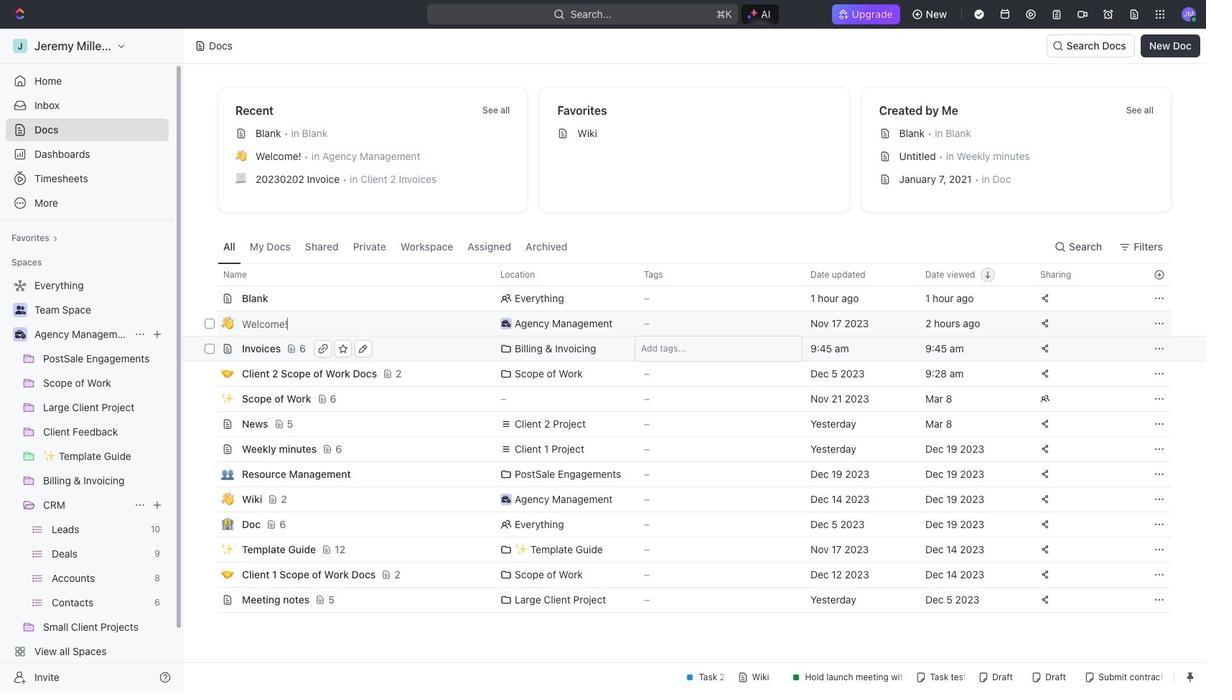 Task type: vqa. For each thing, say whether or not it's contained in the screenshot.
bottommost online
no



Task type: describe. For each thing, give the bounding box(es) containing it.
13 row from the top
[[202, 562, 1172, 588]]

5 row from the top
[[202, 361, 1172, 387]]

user group image
[[15, 306, 25, 315]]

business time image for 5th row from the bottom
[[502, 496, 511, 503]]

10 row from the top
[[202, 487, 1172, 513]]

sidebar navigation
[[0, 29, 186, 692]]

6 row from the top
[[202, 386, 1172, 412]]

3 row from the top
[[202, 311, 1172, 337]]



Task type: locate. For each thing, give the bounding box(es) containing it.
business time image for 12th row from the bottom of the page
[[502, 320, 511, 327]]

2 business time image from the top
[[502, 496, 511, 503]]

business time image
[[502, 320, 511, 327], [502, 496, 511, 503]]

2 row from the top
[[202, 286, 1172, 312]]

table
[[202, 264, 1172, 613]]

1 business time image from the top
[[502, 320, 511, 327]]

business time image
[[15, 330, 25, 339]]

0 vertical spatial business time image
[[502, 320, 511, 327]]

14 row from the top
[[202, 587, 1172, 613]]

9 row from the top
[[202, 462, 1172, 488]]

jeremy miller's workspace, , element
[[13, 39, 27, 53]]

8 row from the top
[[202, 437, 1172, 462]]

tree
[[6, 274, 169, 688]]

row
[[202, 264, 1172, 287], [202, 286, 1172, 312], [202, 311, 1172, 337], [202, 336, 1172, 362], [202, 361, 1172, 387], [202, 386, 1172, 412], [202, 411, 1172, 437], [202, 437, 1172, 462], [202, 462, 1172, 488], [202, 487, 1172, 513], [202, 512, 1172, 538], [202, 537, 1172, 563], [202, 562, 1172, 588], [202, 587, 1172, 613]]

4 row from the top
[[202, 336, 1172, 362]]

1 vertical spatial business time image
[[502, 496, 511, 503]]

12 row from the top
[[202, 537, 1172, 563]]

1 row from the top
[[202, 264, 1172, 287]]

7 row from the top
[[202, 411, 1172, 437]]

tab list
[[218, 230, 573, 264]]

tree inside sidebar navigation
[[6, 274, 169, 688]]

11 row from the top
[[202, 512, 1172, 538]]



